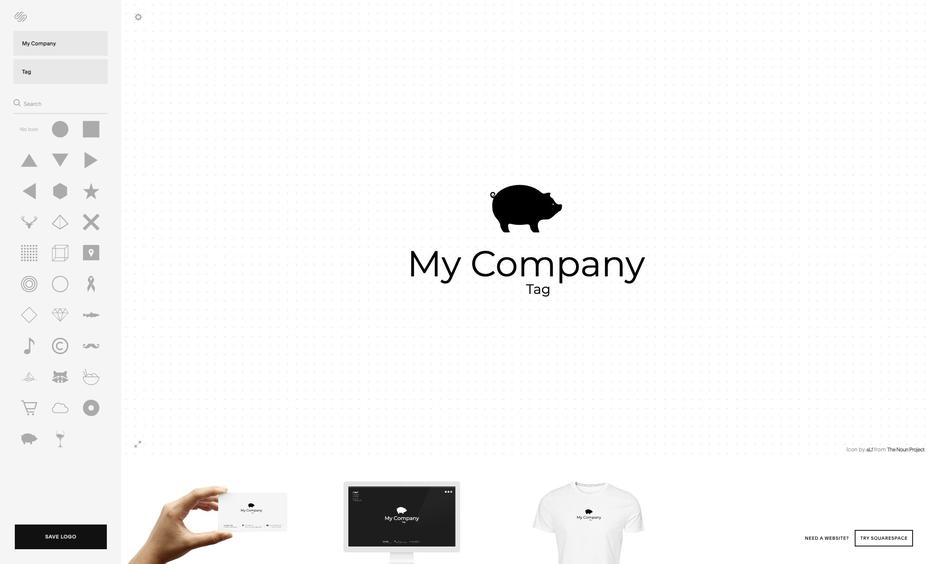 Task type: locate. For each thing, give the bounding box(es) containing it.
logo
[[61, 534, 76, 540]]

by
[[859, 446, 865, 453]]

from
[[874, 446, 886, 453]]

icon by alf from the noun project
[[847, 446, 925, 453]]

save
[[45, 534, 59, 540]]

a
[[820, 536, 824, 542]]

search link
[[13, 97, 42, 109]]

icon left by
[[847, 446, 858, 453]]

the noun project link
[[888, 446, 925, 453]]

Name text field
[[13, 31, 108, 56]]

project
[[910, 446, 925, 453]]

1 horizontal spatial icon
[[847, 446, 858, 453]]

1 vertical spatial icon
[[847, 446, 858, 453]]

0 vertical spatial icon
[[28, 126, 38, 132]]

Tagline text field
[[13, 59, 108, 84]]

start over image
[[12, 9, 30, 25]]

search
[[24, 101, 42, 107]]

no
[[20, 126, 27, 132]]

icon right no
[[28, 126, 38, 132]]

squarespace
[[871, 536, 908, 542]]

icon
[[28, 126, 38, 132], [847, 446, 858, 453]]

need a website?
[[806, 536, 851, 542]]

noun
[[897, 446, 909, 453]]

alf
[[867, 446, 873, 453]]

try
[[861, 536, 870, 542]]



Task type: describe. For each thing, give the bounding box(es) containing it.
save logo button
[[15, 525, 107, 552]]

0 horizontal spatial icon
[[28, 126, 38, 132]]

alf link
[[867, 446, 873, 453]]

no icon
[[20, 126, 38, 132]]

save logo
[[45, 534, 76, 540]]

the
[[888, 446, 896, 453]]

need
[[806, 536, 819, 542]]

try squarespace
[[861, 536, 908, 542]]

try squarespace link
[[855, 530, 914, 547]]

website?
[[825, 536, 850, 542]]



Task type: vqa. For each thing, say whether or not it's contained in the screenshot.
Try Squarespace link
yes



